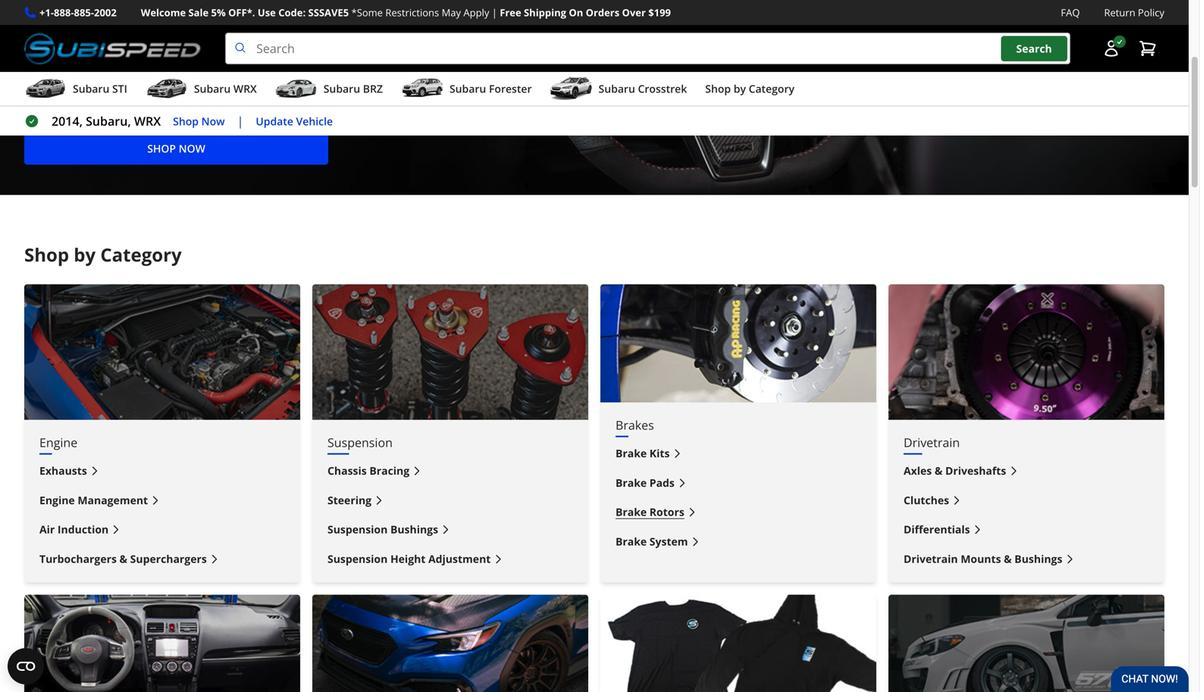 Task type: describe. For each thing, give the bounding box(es) containing it.
shop now
[[173, 114, 225, 128]]

air induction
[[39, 523, 109, 537]]

drivetrain for drivetrain
[[904, 435, 960, 451]]

mounts
[[961, 552, 1001, 567]]

code:
[[278, 6, 306, 19]]

update vehicle button
[[256, 113, 333, 130]]

air induction link
[[39, 522, 285, 539]]

air
[[39, 523, 55, 537]]

vehicle
[[296, 114, 333, 128]]

suspension height adjustment
[[328, 552, 491, 567]]

1 horizontal spatial bushings
[[1015, 552, 1062, 567]]

suspension bushings link
[[328, 522, 573, 539]]

brake system
[[616, 535, 688, 549]]

turbochargers & superchargers link
[[39, 551, 285, 568]]

shop now
[[147, 141, 205, 156]]

brake for brake rotors
[[616, 505, 647, 520]]

update
[[256, 114, 293, 128]]

update vehicle
[[256, 114, 333, 128]]

& for superchargers
[[119, 552, 127, 567]]

engine management
[[39, 493, 148, 508]]

drivetrain image
[[889, 285, 1165, 421]]

return policy link
[[1104, 5, 1165, 21]]

steering link
[[328, 492, 573, 510]]

+1-888-885-2002 link
[[39, 5, 117, 21]]

wheels & accessories image
[[889, 596, 1165, 693]]

subaru sti
[[73, 82, 127, 96]]

suspension for suspension bushings
[[328, 523, 388, 537]]

differentials
[[904, 523, 970, 537]]

lifestyle image
[[600, 596, 876, 693]]

subaru forester button
[[401, 75, 532, 105]]

sssave5
[[308, 6, 349, 19]]

return policy
[[1104, 6, 1165, 19]]

axles & driveshafts
[[904, 464, 1006, 479]]

+1-888-885-2002
[[39, 6, 117, 19]]

sale
[[188, 6, 209, 19]]

1 vertical spatial by
[[74, 243, 96, 267]]

management
[[78, 493, 148, 508]]

drivetrain mounts & bushings
[[904, 552, 1062, 567]]

subaru for subaru wrx
[[194, 82, 231, 96]]

interior image
[[24, 596, 300, 693]]

search
[[1016, 41, 1052, 56]]

shipping
[[524, 6, 566, 19]]

rotors
[[650, 505, 684, 520]]

by inside dropdown button
[[734, 82, 746, 96]]

1 vertical spatial category
[[100, 243, 182, 267]]

2 vertical spatial shop
[[24, 243, 69, 267]]

kits
[[650, 447, 670, 461]]

welcome sale 5% off*. use code: sssave5 *some restrictions may apply | free shipping on orders over $199
[[141, 6, 671, 19]]

clutches
[[904, 493, 949, 508]]

free
[[500, 6, 521, 19]]

chassis bracing
[[328, 464, 410, 479]]

subaru brz button
[[275, 75, 383, 105]]

subaru wrx button
[[145, 75, 257, 105]]

driveshafts
[[945, 464, 1006, 479]]

& for driveshafts
[[935, 464, 943, 479]]

axles
[[904, 464, 932, 479]]

wrx inside dropdown button
[[233, 82, 257, 96]]

1 vertical spatial wrx
[[134, 113, 161, 129]]

subaru,
[[86, 113, 131, 129]]

turbochargers
[[39, 552, 117, 567]]

a subaru sti thumbnail image image
[[24, 77, 67, 100]]

5%
[[211, 6, 226, 19]]

brake for brake system
[[616, 535, 647, 549]]

exhausts link
[[39, 463, 285, 480]]

engine management link
[[39, 492, 285, 510]]

subispeed logo image
[[24, 33, 201, 65]]

shop now link
[[24, 133, 328, 165]]

on
[[569, 6, 583, 19]]

superchargers
[[130, 552, 207, 567]]

restrictions
[[385, 6, 439, 19]]

a subaru forester thumbnail image image
[[401, 77, 443, 100]]

adjustment
[[428, 552, 491, 567]]

system
[[650, 535, 688, 549]]

suspension height adjustment link
[[328, 551, 573, 568]]

now
[[201, 114, 225, 128]]

shop by category button
[[705, 75, 795, 105]]

faq link
[[1061, 5, 1080, 21]]

return
[[1104, 6, 1135, 19]]

subaru sti button
[[24, 75, 127, 105]]

brake pads
[[616, 476, 675, 490]]

subaru for subaru crosstrek
[[599, 82, 635, 96]]

a subaru brz thumbnail image image
[[275, 77, 317, 100]]

steering
[[328, 493, 372, 508]]

button image
[[1102, 40, 1121, 58]]

clutches link
[[904, 492, 1149, 510]]

2002
[[94, 6, 117, 19]]

0 horizontal spatial bushings
[[390, 523, 438, 537]]

over
[[622, 6, 646, 19]]

0 vertical spatial |
[[492, 6, 497, 19]]



Task type: locate. For each thing, give the bounding box(es) containing it.
category
[[749, 82, 795, 96], [100, 243, 182, 267]]

0 horizontal spatial by
[[74, 243, 96, 267]]

2 horizontal spatial &
[[1004, 552, 1012, 567]]

0 vertical spatial drivetrain
[[904, 435, 960, 451]]

2 suspension from the top
[[328, 523, 388, 537]]

shop
[[705, 82, 731, 96], [173, 114, 199, 128], [24, 243, 69, 267]]

wrx up shop
[[134, 113, 161, 129]]

subaru wrx
[[194, 82, 257, 96]]

& left "superchargers"
[[119, 552, 127, 567]]

engine
[[39, 435, 78, 451], [39, 493, 75, 508]]

steering wheel image
[[0, 0, 1189, 195]]

chassis
[[328, 464, 367, 479]]

axles & driveshafts link
[[904, 463, 1149, 480]]

category inside dropdown button
[[749, 82, 795, 96]]

brake rotors link
[[616, 504, 861, 522]]

exhausts
[[39, 464, 87, 479]]

0 horizontal spatial shop by category
[[24, 243, 182, 267]]

3 brake from the top
[[616, 505, 647, 520]]

bushings down differentials link
[[1015, 552, 1062, 567]]

open widget image
[[8, 649, 44, 685]]

888-
[[54, 6, 74, 19]]

pads
[[650, 476, 675, 490]]

1 horizontal spatial |
[[492, 6, 497, 19]]

1 vertical spatial shop by category
[[24, 243, 182, 267]]

brz
[[363, 82, 383, 96]]

bushings
[[390, 523, 438, 537], [1015, 552, 1062, 567]]

suspension for suspension
[[328, 435, 393, 451]]

suspension for suspension height adjustment
[[328, 552, 388, 567]]

bracing
[[369, 464, 410, 479]]

by
[[734, 82, 746, 96], [74, 243, 96, 267]]

brake rotors
[[616, 505, 684, 520]]

subaru for subaru forester
[[450, 82, 486, 96]]

1 horizontal spatial category
[[749, 82, 795, 96]]

subaru for subaru brz
[[324, 82, 360, 96]]

1 horizontal spatial &
[[935, 464, 943, 479]]

brake inside 'link'
[[616, 535, 647, 549]]

suspension up the chassis bracing
[[328, 435, 393, 451]]

1 vertical spatial shop
[[173, 114, 199, 128]]

brake
[[616, 447, 647, 461], [616, 476, 647, 490], [616, 505, 647, 520], [616, 535, 647, 549]]

0 horizontal spatial category
[[100, 243, 182, 267]]

drivetrain
[[904, 435, 960, 451], [904, 552, 958, 567]]

subaru left brz
[[324, 82, 360, 96]]

2014, subaru, wrx
[[52, 113, 161, 129]]

0 vertical spatial wrx
[[233, 82, 257, 96]]

| right now
[[237, 113, 244, 129]]

brakes image
[[600, 285, 876, 403]]

subaru
[[73, 82, 109, 96], [194, 82, 231, 96], [324, 82, 360, 96], [450, 82, 486, 96], [599, 82, 635, 96]]

1 horizontal spatial wrx
[[233, 82, 257, 96]]

sti
[[112, 82, 127, 96]]

shop
[[147, 141, 176, 156]]

wrx
[[233, 82, 257, 96], [134, 113, 161, 129]]

search input field
[[225, 33, 1071, 65]]

brake left kits
[[616, 447, 647, 461]]

1 vertical spatial drivetrain
[[904, 552, 958, 567]]

faq
[[1061, 6, 1080, 19]]

engine up exhausts
[[39, 435, 78, 451]]

brakes
[[616, 417, 654, 434]]

subaru crosstrek button
[[550, 75, 687, 105]]

1 subaru from the left
[[73, 82, 109, 96]]

1 horizontal spatial shop by category
[[705, 82, 795, 96]]

search button
[[1001, 36, 1067, 61]]

brake for brake pads
[[616, 476, 647, 490]]

drivetrain down the differentials
[[904, 552, 958, 567]]

brake down brake rotors
[[616, 535, 647, 549]]

brake kits link
[[616, 446, 861, 463]]

2 drivetrain from the top
[[904, 552, 958, 567]]

shop by category
[[705, 82, 795, 96], [24, 243, 182, 267]]

0 horizontal spatial |
[[237, 113, 244, 129]]

welcome
[[141, 6, 186, 19]]

bushings up the suspension height adjustment
[[390, 523, 438, 537]]

subaru crosstrek
[[599, 82, 687, 96]]

a subaru wrx thumbnail image image
[[145, 77, 188, 100]]

brake kits
[[616, 447, 670, 461]]

now
[[179, 141, 205, 156]]

1 horizontal spatial by
[[734, 82, 746, 96]]

4 subaru from the left
[[450, 82, 486, 96]]

apply
[[464, 6, 489, 19]]

brake for brake kits
[[616, 447, 647, 461]]

off*.
[[228, 6, 255, 19]]

1 vertical spatial suspension
[[328, 523, 388, 537]]

engine image
[[24, 285, 300, 421]]

1 horizontal spatial shop
[[173, 114, 199, 128]]

0 horizontal spatial &
[[119, 552, 127, 567]]

exterior image
[[312, 596, 588, 693]]

brake pads link
[[616, 475, 861, 492]]

use
[[258, 6, 276, 19]]

orders
[[586, 6, 620, 19]]

2 engine from the top
[[39, 493, 75, 508]]

0 vertical spatial shop by category
[[705, 82, 795, 96]]

0 horizontal spatial shop
[[24, 243, 69, 267]]

& right axles
[[935, 464, 943, 479]]

1 vertical spatial |
[[237, 113, 244, 129]]

policy
[[1138, 6, 1165, 19]]

3 subaru from the left
[[324, 82, 360, 96]]

shop inside dropdown button
[[705, 82, 731, 96]]

0 vertical spatial engine
[[39, 435, 78, 451]]

suspension image
[[312, 285, 588, 421]]

2 subaru from the left
[[194, 82, 231, 96]]

suspension down steering
[[328, 523, 388, 537]]

subaru left sti
[[73, 82, 109, 96]]

subaru up now
[[194, 82, 231, 96]]

| left free
[[492, 6, 497, 19]]

suspension bushings
[[328, 523, 438, 537]]

subaru right "a subaru crosstrek thumbnail image"
[[599, 82, 635, 96]]

& right mounts
[[1004, 552, 1012, 567]]

0 vertical spatial by
[[734, 82, 746, 96]]

a subaru crosstrek thumbnail image image
[[550, 77, 593, 100]]

2 brake from the top
[[616, 476, 647, 490]]

brake left pads on the right
[[616, 476, 647, 490]]

885-
[[74, 6, 94, 19]]

0 vertical spatial shop
[[705, 82, 731, 96]]

brake system link
[[616, 534, 861, 551]]

0 vertical spatial bushings
[[390, 523, 438, 537]]

4 brake from the top
[[616, 535, 647, 549]]

wrx up update
[[233, 82, 257, 96]]

subaru for subaru sti
[[73, 82, 109, 96]]

1 brake from the top
[[616, 447, 647, 461]]

1 vertical spatial bushings
[[1015, 552, 1062, 567]]

+1-
[[39, 6, 54, 19]]

may
[[442, 6, 461, 19]]

*some
[[351, 6, 383, 19]]

|
[[492, 6, 497, 19], [237, 113, 244, 129]]

brake down brake pads
[[616, 505, 647, 520]]

subaru forester
[[450, 82, 532, 96]]

engine for engine
[[39, 435, 78, 451]]

1 engine from the top
[[39, 435, 78, 451]]

differentials link
[[904, 522, 1149, 539]]

0 horizontal spatial wrx
[[134, 113, 161, 129]]

chassis bracing link
[[328, 463, 573, 480]]

2 vertical spatial suspension
[[328, 552, 388, 567]]

$199
[[648, 6, 671, 19]]

forester
[[489, 82, 532, 96]]

engine for engine management
[[39, 493, 75, 508]]

drivetrain up axles
[[904, 435, 960, 451]]

induction
[[58, 523, 109, 537]]

engine down exhausts
[[39, 493, 75, 508]]

subaru left forester
[[450, 82, 486, 96]]

3 suspension from the top
[[328, 552, 388, 567]]

suspension down suspension bushings
[[328, 552, 388, 567]]

1 drivetrain from the top
[[904, 435, 960, 451]]

5 subaru from the left
[[599, 82, 635, 96]]

crosstrek
[[638, 82, 687, 96]]

0 vertical spatial suspension
[[328, 435, 393, 451]]

drivetrain for drivetrain mounts & bushings
[[904, 552, 958, 567]]

turbochargers & superchargers
[[39, 552, 207, 567]]

1 vertical spatial engine
[[39, 493, 75, 508]]

2014,
[[52, 113, 83, 129]]

drivetrain mounts & bushings link
[[904, 551, 1149, 568]]

1 suspension from the top
[[328, 435, 393, 451]]

0 vertical spatial category
[[749, 82, 795, 96]]

2 horizontal spatial shop
[[705, 82, 731, 96]]



Task type: vqa. For each thing, say whether or not it's contained in the screenshot.
Brake Rotors's Brake
yes



